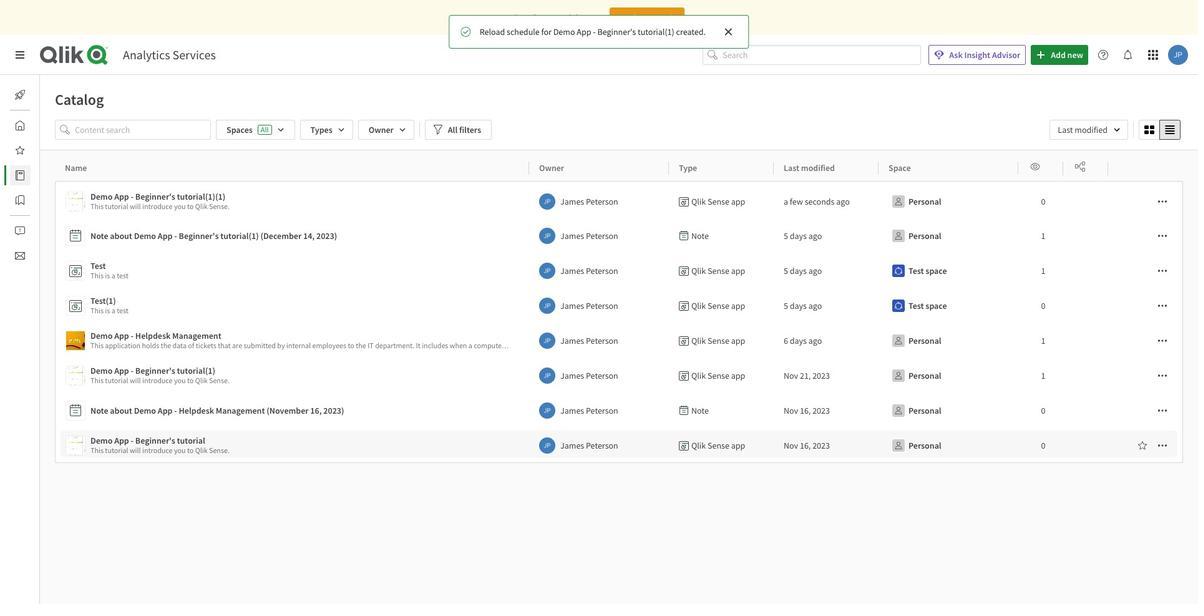 Task type: vqa. For each thing, say whether or not it's contained in the screenshot.
Storytelling on the left top of page
no



Task type: describe. For each thing, give the bounding box(es) containing it.
qlik inside the demo app - beginner's tutorial this tutorial will introduce you to qlik sense.
[[195, 446, 208, 455]]

2 james from the top
[[561, 230, 585, 242]]

note cell for 5
[[669, 219, 774, 254]]

qlik for demo app - helpdesk management
[[692, 335, 706, 347]]

Search text field
[[723, 45, 922, 65]]

ago for test
[[809, 265, 823, 277]]

personal button for nov 21, 2023
[[889, 366, 945, 386]]

qlik sense app image
[[66, 367, 85, 385]]

test space button for 0
[[889, 296, 950, 316]]

beginner's for tutorial(1)(1)
[[135, 191, 175, 202]]

nov 21, 2023 cell
[[774, 358, 879, 393]]

5 days ago for 1
[[784, 265, 823, 277]]

to for tutorial
[[187, 446, 194, 455]]

1 1 from the top
[[1042, 230, 1046, 242]]

note about demo app - helpdesk management (november 16, 2023) button
[[66, 398, 525, 423]]

tutorial for demo app - beginner's tutorial
[[105, 446, 128, 455]]

app for demo app - beginner's tutorial(1)
[[732, 370, 746, 382]]

7 peterson from the top
[[586, 405, 619, 417]]

5 for 0
[[784, 300, 789, 312]]

4 more actions image from the top
[[1158, 441, 1168, 451]]

sense for test
[[708, 265, 730, 277]]

test space for 1
[[909, 265, 948, 277]]

sense for demo app - helpdesk management
[[708, 335, 730, 347]]

add
[[1052, 49, 1066, 61]]

this for demo app - beginner's tutorial
[[91, 446, 104, 455]]

app inside alert
[[577, 26, 592, 37]]

more actions image for test(1)
[[1158, 301, 1168, 311]]

2023 for 0
[[813, 440, 831, 451]]

this inside test this is a test
[[91, 271, 104, 280]]

qlik inside the 'demo app - beginner's tutorial(1) this tutorial will introduce you to qlik sense.'
[[195, 376, 208, 385]]

qlik sense app cell for demo app - beginner's tutorial
[[669, 428, 774, 463]]

test space cell for 0
[[879, 288, 1019, 323]]

demo app - helpdesk management
[[91, 330, 222, 342]]

last inside last modified field
[[1059, 124, 1074, 136]]

owner button
[[358, 120, 415, 140]]

test(1)
[[91, 295, 116, 307]]

7 james peterson from the top
[[561, 405, 619, 417]]

(november
[[267, 405, 309, 417]]

1 for 5 days ago
[[1042, 265, 1046, 277]]

app inside button
[[114, 330, 129, 342]]

more actions image for 2nd personal button from the bottom
[[1158, 406, 1168, 416]]

0 for 5 days ago
[[1042, 300, 1046, 312]]

16, for nov 16, 2023 button
[[801, 440, 811, 451]]

introduce for tutorial
[[142, 446, 173, 455]]

test space for 0
[[909, 300, 948, 312]]

0 cell for 5 days ago
[[1019, 288, 1064, 323]]

switch view group
[[1140, 120, 1181, 140]]

1 1 cell from the top
[[1019, 219, 1064, 254]]

last modified inside field
[[1059, 124, 1108, 136]]

2 2023 from the top
[[813, 405, 831, 417]]

qlik sense app for demo app - beginner's tutorial(1)
[[692, 370, 746, 382]]

6 days ago button
[[784, 331, 823, 351]]

james for demo app - beginner's tutorial(1)
[[561, 370, 585, 382]]

test for test(1)
[[909, 300, 925, 312]]

james peterson image for 'qlik sense app' cell associated with demo app - helpdesk management
[[540, 333, 556, 349]]

james peterson image for a few seconds ago
[[540, 194, 556, 210]]

(december
[[261, 230, 302, 242]]

days for test(1)
[[790, 300, 807, 312]]

0 cell for a few seconds ago
[[1019, 181, 1064, 219]]

21,
[[801, 370, 811, 382]]

test for test(1)
[[117, 306, 129, 315]]

few
[[790, 196, 804, 207]]

1 5 days ago cell from the top
[[774, 219, 879, 254]]

3 0 cell from the top
[[1019, 393, 1064, 428]]

management inside button
[[216, 405, 265, 417]]

qlik sense app cell for demo app - beginner's tutorial(1)
[[669, 358, 774, 393]]

tutorial(1)(1)
[[177, 191, 226, 202]]

2 personal cell from the top
[[879, 219, 1019, 254]]

1 5 from the top
[[784, 230, 789, 242]]

this inside test(1) this is a test
[[91, 306, 104, 315]]

note about demo app - beginner's tutorial(1) (december 14, 2023) button
[[66, 224, 525, 249]]

searchbar element
[[703, 45, 922, 65]]

viewed by image
[[1031, 161, 1041, 171]]

tutorial for demo app - beginner's tutorial(1)(1)
[[105, 202, 128, 211]]

to for tutorial(1)
[[187, 376, 194, 385]]

demo inside the 'demo app - beginner's tutorial(1) this tutorial will introduce you to qlik sense.'
[[91, 365, 113, 377]]

0 horizontal spatial last
[[784, 162, 800, 174]]

16, inside 'note about demo app - helpdesk management (november 16, 2023)' button
[[311, 405, 322, 417]]

types button
[[300, 120, 353, 140]]

schedule
[[507, 26, 540, 37]]

james peterson image for 'qlik sense app' cell for demo app - beginner's tutorial(1)
[[540, 368, 556, 384]]

space for 0
[[926, 300, 948, 312]]

all for all
[[261, 125, 269, 134]]

spaces
[[227, 124, 253, 136]]

james peterson image for demo app - beginner's tutorial's 'qlik sense app' cell
[[540, 438, 556, 454]]

1 cell for 5 days ago
[[1019, 254, 1064, 288]]

0 cell for nov 16, 2023
[[1019, 428, 1064, 463]]

getting started image
[[15, 90, 25, 100]]

created.
[[677, 26, 706, 37]]

james for demo app - beginner's tutorial
[[561, 440, 585, 451]]

demo inside button
[[91, 330, 113, 342]]

peterson for demo app - beginner's tutorial(1)(1)
[[586, 196, 619, 207]]

test inside test this is a test
[[91, 260, 106, 272]]

personal button for nov 16, 2023
[[889, 436, 945, 456]]

all filters
[[448, 124, 481, 136]]

- inside demo app - beginner's tutorial(1)(1) this tutorial will introduce you to qlik sense.
[[131, 191, 134, 202]]

app for demo app - helpdesk management
[[732, 335, 746, 347]]

a few seconds ago
[[784, 196, 850, 207]]

sense. for demo app - beginner's tutorial(1)
[[209, 376, 230, 385]]

0 for a few seconds ago
[[1042, 196, 1046, 207]]

remaining:
[[550, 12, 590, 23]]

modified inside field
[[1076, 124, 1108, 136]]

ask insight advisor button
[[929, 45, 1027, 65]]

home link
[[10, 116, 62, 136]]

advisor
[[993, 49, 1021, 61]]

free
[[514, 12, 530, 23]]

5 personal cell from the top
[[879, 393, 1019, 428]]

james peterson cell for demo app - beginner's tutorial(1)
[[530, 358, 669, 393]]

james peterson for test(1)
[[561, 300, 619, 312]]

5 days ago cell for test
[[774, 254, 879, 288]]

new
[[1068, 49, 1084, 61]]

type
[[679, 162, 698, 174]]

to for tutorial(1)(1)
[[187, 202, 194, 211]]

management inside button
[[172, 330, 222, 342]]

a few seconds ago cell
[[774, 181, 879, 219]]

app for demo app - beginner's tutorial
[[732, 440, 746, 451]]

you for tutorial
[[174, 446, 186, 455]]

sense for demo app - beginner's tutorial
[[708, 440, 730, 451]]

james peterson image for note cell related to 5
[[540, 228, 556, 244]]

- inside button
[[174, 405, 177, 417]]

days for test
[[790, 265, 807, 277]]

2 peterson from the top
[[586, 230, 619, 242]]

helpdesk inside button
[[135, 330, 171, 342]]

app for test(1)
[[732, 300, 746, 312]]

tutorial for demo app - beginner's tutorial(1)
[[105, 376, 128, 385]]

name
[[65, 162, 87, 174]]

james peterson for demo app - beginner's tutorial(1)
[[561, 370, 619, 382]]

you for tutorial(1)(1)
[[174, 202, 186, 211]]

- inside button
[[131, 330, 134, 342]]

personal for nov 16, 2023
[[909, 440, 942, 451]]

james peterson image for 'qlik sense app' cell associated with test(1)
[[540, 298, 556, 314]]

6 days ago
[[784, 335, 823, 347]]

qlik sense app cell for test
[[669, 254, 774, 288]]

catalog inside catalog "link"
[[40, 170, 68, 181]]

demo app - beginner's tutorial this tutorial will introduce you to qlik sense.
[[91, 435, 230, 455]]

qlik for test(1)
[[692, 300, 706, 312]]

space
[[889, 162, 912, 174]]

personal cell for a few seconds ago
[[879, 181, 1019, 219]]

home
[[40, 120, 62, 131]]

nov 16, 2023 button
[[784, 436, 831, 456]]

ask
[[950, 49, 963, 61]]

qlik for test
[[692, 265, 706, 277]]

analytics
[[123, 47, 170, 62]]

analytics services element
[[123, 47, 216, 62]]

qlik sense app cell for demo app - beginner's tutorial(1)(1)
[[669, 181, 774, 219]]

add new
[[1052, 49, 1084, 61]]

- inside alert
[[593, 26, 596, 37]]

app inside button
[[158, 230, 173, 242]]

qlik sense app for test
[[692, 265, 746, 277]]

7 james from the top
[[561, 405, 585, 417]]

nov 16, 2023 for note's nov 16, 2023 cell
[[784, 405, 831, 417]]

days for demo app - helpdesk management
[[790, 335, 807, 347]]

reload
[[480, 26, 505, 37]]

demo inside button
[[134, 405, 156, 417]]

test(1) this is a test
[[91, 295, 129, 315]]

more actions image for 5th personal button from the bottom of the page
[[1158, 231, 1168, 241]]

beginner's inside alert
[[598, 26, 636, 37]]

7 james peterson cell from the top
[[530, 393, 669, 428]]

sense for demo app - beginner's tutorial(1)(1)
[[708, 196, 730, 207]]

demo inside the demo app - beginner's tutorial this tutorial will introduce you to qlik sense.
[[91, 435, 113, 446]]

1 5 days ago from the top
[[784, 230, 823, 242]]

5 days ago cell for test(1)
[[774, 288, 879, 323]]



Task type: locate. For each thing, give the bounding box(es) containing it.
2 vertical spatial to
[[187, 446, 194, 455]]

app for demo app - beginner's tutorial(1)(1)
[[732, 196, 746, 207]]

sense for test(1)
[[708, 300, 730, 312]]

catalog up 'home'
[[55, 90, 104, 109]]

tutorial inside the 'demo app - beginner's tutorial(1) this tutorial will introduce you to qlik sense.'
[[105, 376, 128, 385]]

1 nov 16, 2023 cell from the top
[[774, 393, 879, 428]]

subscriptions image
[[15, 251, 25, 261]]

a down test this is a test in the top of the page
[[112, 306, 115, 315]]

3 personal button from the top
[[889, 331, 945, 351]]

activate
[[622, 12, 652, 23]]

1 qlik sense app from the top
[[692, 196, 746, 207]]

management
[[172, 330, 222, 342], [216, 405, 265, 417]]

demo inside demo app - beginner's tutorial(1)(1) this tutorial will introduce you to qlik sense.
[[91, 191, 113, 202]]

james peterson for test
[[561, 265, 619, 277]]

open sidebar menu image
[[15, 50, 25, 60]]

qlik for demo app - beginner's tutorial
[[692, 440, 706, 451]]

james peterson cell for demo app - beginner's tutorial(1)(1)
[[530, 181, 669, 219]]

cell
[[1064, 181, 1109, 219], [1109, 181, 1184, 219], [1064, 219, 1109, 254], [1109, 219, 1184, 254], [1064, 254, 1109, 288], [1109, 254, 1184, 288], [1064, 288, 1109, 323], [1109, 288, 1184, 323], [1064, 323, 1109, 358], [1109, 323, 1184, 358], [1064, 358, 1109, 393], [1109, 358, 1184, 393], [1064, 393, 1109, 428], [1109, 393, 1184, 428], [1064, 428, 1109, 463], [1109, 428, 1184, 463]]

all inside dropdown button
[[448, 124, 458, 136]]

2 personal from the top
[[909, 230, 942, 242]]

all filters button
[[425, 120, 492, 140]]

about up the demo app - beginner's tutorial this tutorial will introduce you to qlik sense.
[[110, 405, 132, 417]]

5
[[784, 230, 789, 242], [784, 265, 789, 277], [784, 300, 789, 312]]

demo inside alert
[[554, 26, 575, 37]]

used in image
[[1076, 161, 1086, 171]]

1 horizontal spatial modified
[[1076, 124, 1108, 136]]

sense. inside the demo app - beginner's tutorial this tutorial will introduce you to qlik sense.
[[209, 446, 230, 455]]

personal button for a few seconds ago
[[889, 192, 945, 212]]

nov 21, 2023 button
[[784, 366, 831, 386]]

introduce inside the 'demo app - beginner's tutorial(1) this tutorial will introduce you to qlik sense.'
[[142, 376, 173, 385]]

1 horizontal spatial all
[[448, 124, 458, 136]]

1 personal button from the top
[[889, 192, 945, 212]]

8 peterson from the top
[[586, 440, 619, 451]]

1 james peterson cell from the top
[[530, 181, 669, 219]]

1 james peterson image from the top
[[540, 194, 556, 210]]

filters
[[460, 124, 481, 136]]

peterson
[[586, 196, 619, 207], [586, 230, 619, 242], [586, 265, 619, 277], [586, 300, 619, 312], [586, 335, 619, 347], [586, 370, 619, 382], [586, 405, 619, 417], [586, 440, 619, 451]]

sense. up "note about demo app - helpdesk management (november 16, 2023)"
[[209, 376, 230, 385]]

about inside button
[[110, 230, 132, 242]]

2023) for note about demo app - helpdesk management (november 16, 2023)
[[324, 405, 344, 417]]

1 space from the top
[[926, 265, 948, 277]]

2023) inside 'note about demo app - helpdesk management (november 16, 2023)' button
[[324, 405, 344, 417]]

a up the test(1)
[[112, 271, 115, 280]]

2 vertical spatial nov
[[784, 440, 799, 451]]

tutorial(1)
[[638, 26, 675, 37], [221, 230, 259, 242], [177, 365, 215, 377]]

introduce inside the demo app - beginner's tutorial this tutorial will introduce you to qlik sense.
[[142, 446, 173, 455]]

1 vertical spatial last
[[784, 162, 800, 174]]

to
[[187, 202, 194, 211], [187, 376, 194, 385], [187, 446, 194, 455]]

1 vertical spatial is
[[105, 306, 110, 315]]

2 vertical spatial will
[[130, 446, 141, 455]]

2023 for 1
[[813, 370, 831, 382]]

alerts
[[40, 225, 61, 237]]

nov 16, 2023 cell
[[774, 393, 879, 428], [774, 428, 879, 463]]

insight
[[965, 49, 991, 61]]

james peterson for demo app - beginner's tutorial(1)(1)
[[561, 196, 619, 207]]

0 vertical spatial catalog
[[55, 90, 104, 109]]

0 vertical spatial last modified
[[1059, 124, 1108, 136]]

test inside test(1) this is a test
[[117, 306, 129, 315]]

personal for 6 days ago
[[909, 335, 942, 347]]

this inside demo app - beginner's tutorial(1)(1) this tutorial will introduce you to qlik sense.
[[91, 202, 104, 211]]

0 vertical spatial 5 days ago
[[784, 230, 823, 242]]

personal cell for nov 16, 2023
[[879, 428, 1019, 463]]

about for note about demo app - helpdesk management (november 16, 2023)
[[110, 405, 132, 417]]

is
[[105, 271, 110, 280], [105, 306, 110, 315]]

3 qlik sense app from the top
[[692, 300, 746, 312]]

to up "note about demo app - helpdesk management (november 16, 2023)"
[[187, 376, 194, 385]]

4 0 cell from the top
[[1019, 428, 1064, 463]]

0 vertical spatial management
[[172, 330, 222, 342]]

free days remaining: 12
[[514, 12, 600, 23]]

2023) inside note about demo app - beginner's tutorial(1) (december 14, 2023) button
[[317, 230, 337, 242]]

analytics services
[[123, 47, 216, 62]]

nov 16, 2023 cell for qlik sense app
[[774, 428, 879, 463]]

app
[[577, 26, 592, 37], [114, 191, 129, 202], [158, 230, 173, 242], [114, 330, 129, 342], [114, 365, 129, 377], [158, 405, 173, 417], [114, 435, 129, 446]]

2 test space from the top
[[909, 300, 948, 312]]

2 nov from the top
[[784, 405, 799, 417]]

6 qlik sense app cell from the top
[[669, 428, 774, 463]]

all right spaces
[[261, 125, 269, 134]]

2 vertical spatial a
[[112, 306, 115, 315]]

qlik for demo app - beginner's tutorial(1)(1)
[[692, 196, 706, 207]]

tutorial(1) down now!
[[638, 26, 675, 37]]

personal for nov 21, 2023
[[909, 370, 942, 382]]

a inside test(1) this is a test
[[112, 306, 115, 315]]

4 personal button from the top
[[889, 366, 945, 386]]

beginner's inside the demo app - beginner's tutorial this tutorial will introduce you to qlik sense.
[[135, 435, 175, 446]]

nov 16, 2023 for nov 16, 2023 button
[[784, 440, 831, 451]]

test space button for 1
[[889, 261, 950, 281]]

1 will from the top
[[130, 202, 141, 211]]

2 personal button from the top
[[889, 226, 945, 246]]

5 days ago for 0
[[784, 300, 823, 312]]

1 vertical spatial space
[[926, 300, 948, 312]]

1 test space button from the top
[[889, 261, 950, 281]]

owner inside owner dropdown button
[[369, 124, 394, 136]]

james peterson cell for test
[[530, 254, 669, 288]]

last modified up a few seconds ago
[[784, 162, 836, 174]]

qlik sense app for demo app - beginner's tutorial(1)(1)
[[692, 196, 746, 207]]

1 cell
[[1019, 219, 1064, 254], [1019, 254, 1064, 288], [1019, 323, 1064, 358], [1019, 358, 1064, 393]]

a
[[784, 196, 789, 207], [112, 271, 115, 280], [112, 306, 115, 315]]

test this is a test
[[91, 260, 129, 280]]

1 vertical spatial owner
[[540, 162, 565, 174]]

0 vertical spatial 5
[[784, 230, 789, 242]]

beginner's inside the 'demo app - beginner's tutorial(1) this tutorial will introduce you to qlik sense.'
[[135, 365, 175, 377]]

introduce
[[142, 202, 173, 211], [142, 376, 173, 385], [142, 446, 173, 455]]

you inside demo app - beginner's tutorial(1)(1) this tutorial will introduce you to qlik sense.
[[174, 202, 186, 211]]

- inside the 'demo app - beginner's tutorial(1) this tutorial will introduce you to qlik sense.'
[[131, 365, 134, 377]]

1 vertical spatial catalog
[[40, 170, 68, 181]]

will inside demo app - beginner's tutorial(1)(1) this tutorial will introduce you to qlik sense.
[[130, 202, 141, 211]]

james peterson image for 5 days ago
[[540, 263, 556, 279]]

0 vertical spatial nov 16, 2023
[[784, 405, 831, 417]]

2 horizontal spatial tutorial(1)
[[638, 26, 675, 37]]

ago for test(1)
[[809, 300, 823, 312]]

14,
[[303, 230, 315, 242]]

ago for demo app - helpdesk management
[[809, 335, 823, 347]]

nov for 0
[[784, 440, 799, 451]]

0 vertical spatial about
[[110, 230, 132, 242]]

0 vertical spatial to
[[187, 202, 194, 211]]

tutorial inside demo app - beginner's tutorial(1)(1) this tutorial will introduce you to qlik sense.
[[105, 202, 128, 211]]

1 vertical spatial you
[[174, 376, 186, 385]]

0 vertical spatial 2023)
[[317, 230, 337, 242]]

activate now! link
[[610, 7, 685, 27]]

will inside the demo app - beginner's tutorial this tutorial will introduce you to qlik sense.
[[130, 446, 141, 455]]

3 1 from the top
[[1042, 335, 1046, 347]]

4 james peterson cell from the top
[[530, 288, 669, 323]]

note cell
[[669, 219, 774, 254], [669, 393, 774, 428]]

james peterson image
[[540, 194, 556, 210], [540, 263, 556, 279]]

james peterson for demo app - beginner's tutorial
[[561, 440, 619, 451]]

you for tutorial(1)
[[174, 376, 186, 385]]

management up the 'demo app - beginner's tutorial(1) this tutorial will introduce you to qlik sense.'
[[172, 330, 222, 342]]

1 sense. from the top
[[209, 202, 230, 211]]

to up "note about demo app - beginner's tutorial(1) (december 14, 2023)"
[[187, 202, 194, 211]]

0 vertical spatial modified
[[1076, 124, 1108, 136]]

introduce for tutorial(1)
[[142, 376, 173, 385]]

4 james peterson from the top
[[561, 300, 619, 312]]

more actions image for demo app - beginner's tutorial(1)(1)
[[1158, 197, 1168, 207]]

0 vertical spatial note cell
[[669, 219, 774, 254]]

sense. for demo app - beginner's tutorial
[[209, 446, 230, 455]]

1 vertical spatial introduce
[[142, 376, 173, 385]]

3 1 cell from the top
[[1019, 323, 1064, 358]]

last modified
[[1059, 124, 1108, 136], [784, 162, 836, 174]]

note inside button
[[91, 405, 108, 417]]

qlik sense app image for demo app - beginner's tutorial
[[66, 436, 85, 455]]

1 vertical spatial james peterson image
[[540, 263, 556, 279]]

0 vertical spatial james peterson image
[[540, 194, 556, 210]]

Content search text field
[[75, 120, 211, 140]]

now!
[[654, 12, 673, 23]]

note about demo app - helpdesk management (november 16, 2023)
[[91, 405, 344, 417]]

- inside the demo app - beginner's tutorial this tutorial will introduce you to qlik sense.
[[131, 435, 134, 446]]

reload schedule for demo app - beginner's tutorial(1) created.
[[480, 26, 706, 37]]

2 5 days ago cell from the top
[[774, 254, 879, 288]]

navigation pane element
[[0, 80, 68, 271]]

3 more actions image from the top
[[1158, 406, 1168, 416]]

4 personal cell from the top
[[879, 358, 1019, 393]]

2 james peterson image from the top
[[540, 263, 556, 279]]

1 2023 from the top
[[813, 370, 831, 382]]

space
[[926, 265, 948, 277], [926, 300, 948, 312]]

more actions image
[[1158, 231, 1168, 241], [1158, 336, 1168, 346], [1158, 406, 1168, 416], [1158, 441, 1168, 451]]

1 vertical spatial helpdesk
[[179, 405, 214, 417]]

2 1 cell from the top
[[1019, 254, 1064, 288]]

4 1 from the top
[[1042, 370, 1046, 382]]

collections image
[[15, 195, 25, 205]]

1 test space cell from the top
[[879, 254, 1019, 288]]

2 app from the top
[[732, 265, 746, 277]]

a left few on the right of page
[[784, 196, 789, 207]]

tutorial(1) inside note about demo app - beginner's tutorial(1) (december 14, 2023) button
[[221, 230, 259, 242]]

4 0 from the top
[[1042, 440, 1046, 451]]

james peterson cell
[[530, 181, 669, 219], [530, 219, 669, 254], [530, 254, 669, 288], [530, 288, 669, 323], [530, 323, 669, 358], [530, 358, 669, 393], [530, 393, 669, 428], [530, 428, 669, 463]]

3 sense. from the top
[[209, 446, 230, 455]]

a inside test this is a test
[[112, 271, 115, 280]]

2 vertical spatial 5 days ago
[[784, 300, 823, 312]]

1 about from the top
[[110, 230, 132, 242]]

1 introduce from the top
[[142, 202, 173, 211]]

qlik sense app cell
[[669, 181, 774, 219], [669, 254, 774, 288], [669, 288, 774, 323], [669, 323, 774, 358], [669, 358, 774, 393], [669, 428, 774, 463]]

2023)
[[317, 230, 337, 242], [324, 405, 344, 417]]

qlik inside demo app - beginner's tutorial(1)(1) this tutorial will introduce you to qlik sense.
[[195, 202, 208, 211]]

last modified up used in icon
[[1059, 124, 1108, 136]]

note cell for nov
[[669, 393, 774, 428]]

owner
[[369, 124, 394, 136], [540, 162, 565, 174]]

qlik sense app
[[692, 196, 746, 207], [692, 265, 746, 277], [692, 300, 746, 312], [692, 335, 746, 347], [692, 370, 746, 382], [692, 440, 746, 451]]

sense. down "note about demo app - helpdesk management (november 16, 2023)"
[[209, 446, 230, 455]]

a inside button
[[784, 196, 789, 207]]

- inside button
[[174, 230, 177, 242]]

james
[[561, 196, 585, 207], [561, 230, 585, 242], [561, 265, 585, 277], [561, 300, 585, 312], [561, 335, 585, 347], [561, 370, 585, 382], [561, 405, 585, 417], [561, 440, 585, 451]]

app
[[732, 196, 746, 207], [732, 265, 746, 277], [732, 300, 746, 312], [732, 335, 746, 347], [732, 370, 746, 382], [732, 440, 746, 451]]

modified
[[1076, 124, 1108, 136], [802, 162, 836, 174]]

helpdesk up the demo app - beginner's tutorial this tutorial will introduce you to qlik sense.
[[179, 405, 214, 417]]

5 personal button from the top
[[889, 401, 945, 421]]

demo app - helpdesk management button
[[66, 328, 525, 353]]

sense
[[708, 196, 730, 207], [708, 265, 730, 277], [708, 300, 730, 312], [708, 335, 730, 347], [708, 370, 730, 382], [708, 440, 730, 451]]

1 vertical spatial management
[[216, 405, 265, 417]]

3 james from the top
[[561, 265, 585, 277]]

ago
[[837, 196, 850, 207], [809, 230, 823, 242], [809, 265, 823, 277], [809, 300, 823, 312], [809, 335, 823, 347]]

types
[[311, 124, 333, 136]]

2 qlik sense app image from the top
[[66, 332, 85, 350]]

2 space from the top
[[926, 300, 948, 312]]

last
[[1059, 124, 1074, 136], [784, 162, 800, 174]]

test up test(1) this is a test
[[117, 271, 129, 280]]

1 vertical spatial test
[[117, 306, 129, 315]]

1 cell for 6 days ago
[[1019, 323, 1064, 358]]

beginner's for tutorial(1)
[[135, 365, 175, 377]]

16, inside nov 16, 2023 button
[[801, 440, 811, 451]]

introduce for tutorial(1)(1)
[[142, 202, 173, 211]]

0 vertical spatial last
[[1059, 124, 1074, 136]]

1 nov 16, 2023 from the top
[[784, 405, 831, 417]]

sense. up "note about demo app - beginner's tutorial(1) (december 14, 2023)"
[[209, 202, 230, 211]]

helpdesk inside button
[[179, 405, 214, 417]]

will for tutorial(1)(1)
[[130, 202, 141, 211]]

qlik sense app for demo app - beginner's tutorial
[[692, 440, 746, 451]]

nov 16, 2023 cell for note
[[774, 393, 879, 428]]

reload schedule for demo app - beginner's tutorial(1) created. alert
[[449, 15, 750, 49]]

for
[[542, 26, 552, 37]]

home image
[[15, 121, 25, 131]]

Last modified field
[[1051, 120, 1129, 140]]

1 horizontal spatial helpdesk
[[179, 405, 214, 417]]

james for demo app - beginner's tutorial(1)(1)
[[561, 196, 585, 207]]

16, for note's nov 16, 2023 cell
[[801, 405, 811, 417]]

test for test
[[909, 265, 925, 277]]

you up "note about demo app - beginner's tutorial(1) (december 14, 2023)"
[[174, 202, 186, 211]]

1 vertical spatial 2023
[[813, 405, 831, 417]]

services
[[173, 47, 216, 62]]

test space button
[[889, 261, 950, 281], [889, 296, 950, 316]]

2023) right (november
[[324, 405, 344, 417]]

6 personal from the top
[[909, 440, 942, 451]]

5 days ago button for 1
[[784, 261, 823, 281]]

nov
[[784, 370, 799, 382], [784, 405, 799, 417], [784, 440, 799, 451]]

0 vertical spatial introduce
[[142, 202, 173, 211]]

2023 inside cell
[[813, 370, 831, 382]]

3 sense from the top
[[708, 300, 730, 312]]

0 vertical spatial is
[[105, 271, 110, 280]]

personal button
[[889, 192, 945, 212], [889, 226, 945, 246], [889, 331, 945, 351], [889, 366, 945, 386], [889, 401, 945, 421], [889, 436, 945, 456]]

nov 21, 2023
[[784, 370, 831, 382]]

6 personal button from the top
[[889, 436, 945, 456]]

2 james peterson cell from the top
[[530, 219, 669, 254]]

james peterson image for note cell associated with nov
[[540, 403, 556, 419]]

2 0 cell from the top
[[1019, 288, 1064, 323]]

1 more actions image from the top
[[1158, 231, 1168, 241]]

1 horizontal spatial last
[[1059, 124, 1074, 136]]

demo app - beginner's tutorial(1) this tutorial will introduce you to qlik sense.
[[91, 365, 230, 385]]

you up "note about demo app - helpdesk management (november 16, 2023)"
[[174, 376, 186, 385]]

modified up used in icon
[[1076, 124, 1108, 136]]

will inside the 'demo app - beginner's tutorial(1) this tutorial will introduce you to qlik sense.'
[[130, 376, 141, 385]]

to inside the demo app - beginner's tutorial this tutorial will introduce you to qlik sense.
[[187, 446, 194, 455]]

4 qlik sense app cell from the top
[[669, 323, 774, 358]]

0 horizontal spatial owner
[[369, 124, 394, 136]]

is up the test(1)
[[105, 271, 110, 280]]

1 for nov 21, 2023
[[1042, 370, 1046, 382]]

2 vertical spatial sense.
[[209, 446, 230, 455]]

0 horizontal spatial last modified
[[784, 162, 836, 174]]

about up test this is a test in the top of the page
[[110, 230, 132, 242]]

0 vertical spatial helpdesk
[[135, 330, 171, 342]]

1 to from the top
[[187, 202, 194, 211]]

management left (november
[[216, 405, 265, 417]]

james peterson
[[561, 196, 619, 207], [561, 230, 619, 242], [561, 265, 619, 277], [561, 300, 619, 312], [561, 335, 619, 347], [561, 370, 619, 382], [561, 405, 619, 417], [561, 440, 619, 451]]

tutorial(1) inside the 'demo app - beginner's tutorial(1) this tutorial will introduce you to qlik sense.'
[[177, 365, 215, 377]]

catalog image
[[15, 170, 25, 180]]

2 sense. from the top
[[209, 376, 230, 385]]

test inside test this is a test
[[117, 271, 129, 280]]

0 vertical spatial will
[[130, 202, 141, 211]]

note
[[91, 230, 108, 242], [692, 230, 709, 242], [91, 405, 108, 417], [692, 405, 709, 417]]

tutorial
[[105, 202, 128, 211], [105, 376, 128, 385], [177, 435, 205, 446], [105, 446, 128, 455]]

personal cell
[[879, 181, 1019, 219], [879, 219, 1019, 254], [879, 323, 1019, 358], [879, 358, 1019, 393], [879, 393, 1019, 428], [879, 428, 1019, 463]]

6 app from the top
[[732, 440, 746, 451]]

0 vertical spatial nov
[[784, 370, 799, 382]]

1 horizontal spatial owner
[[540, 162, 565, 174]]

nov 16, 2023
[[784, 405, 831, 417], [784, 440, 831, 451]]

test space cell
[[879, 254, 1019, 288], [879, 288, 1019, 323]]

1 vertical spatial test space button
[[889, 296, 950, 316]]

filters region
[[40, 117, 1199, 150]]

2 vertical spatial 2023
[[813, 440, 831, 451]]

2 vertical spatial tutorial(1)
[[177, 365, 215, 377]]

to down "note about demo app - helpdesk management (november 16, 2023)"
[[187, 446, 194, 455]]

0
[[1042, 196, 1046, 207], [1042, 300, 1046, 312], [1042, 405, 1046, 417], [1042, 440, 1046, 451]]

2023
[[813, 370, 831, 382], [813, 405, 831, 417], [813, 440, 831, 451]]

0 horizontal spatial all
[[261, 125, 269, 134]]

to inside the 'demo app - beginner's tutorial(1) this tutorial will introduce you to qlik sense.'
[[187, 376, 194, 385]]

will
[[130, 202, 141, 211], [130, 376, 141, 385], [130, 446, 141, 455]]

2 more actions image from the top
[[1158, 336, 1168, 346]]

about
[[110, 230, 132, 242], [110, 405, 132, 417]]

helpdesk up the 'demo app - beginner's tutorial(1) this tutorial will introduce you to qlik sense.'
[[135, 330, 171, 342]]

is down test this is a test in the top of the page
[[105, 306, 110, 315]]

1 vertical spatial last modified
[[784, 162, 836, 174]]

favorites image
[[15, 145, 25, 155]]

1 vertical spatial about
[[110, 405, 132, 417]]

this for demo app - beginner's tutorial(1)
[[91, 376, 104, 385]]

2 vertical spatial you
[[174, 446, 186, 455]]

personal
[[909, 196, 942, 207], [909, 230, 942, 242], [909, 335, 942, 347], [909, 370, 942, 382], [909, 405, 942, 417], [909, 440, 942, 451]]

james peterson image
[[1169, 45, 1189, 65], [540, 228, 556, 244], [540, 298, 556, 314], [540, 333, 556, 349], [540, 368, 556, 384], [540, 403, 556, 419], [540, 438, 556, 454]]

2 introduce from the top
[[142, 376, 173, 385]]

5 days ago cell
[[774, 219, 879, 254], [774, 254, 879, 288], [774, 288, 879, 323]]

demo app - beginner's tutorial(1)(1) this tutorial will introduce you to qlik sense.
[[91, 191, 230, 211]]

1 nov from the top
[[784, 370, 799, 382]]

this inside the 'demo app - beginner's tutorial(1) this tutorial will introduce you to qlik sense.'
[[91, 376, 104, 385]]

sense.
[[209, 202, 230, 211], [209, 376, 230, 385], [209, 446, 230, 455]]

you
[[174, 202, 186, 211], [174, 376, 186, 385], [174, 446, 186, 455]]

more actions image for demo app - beginner's tutorial(1)
[[1158, 371, 1168, 381]]

0 vertical spatial test space button
[[889, 261, 950, 281]]

2 vertical spatial 5
[[784, 300, 789, 312]]

1
[[1042, 230, 1046, 242], [1042, 265, 1046, 277], [1042, 335, 1046, 347], [1042, 370, 1046, 382]]

is for test(1)
[[105, 306, 110, 315]]

2 5 days ago from the top
[[784, 265, 823, 277]]

1 horizontal spatial last modified
[[1059, 124, 1108, 136]]

2 more actions image from the top
[[1158, 266, 1168, 276]]

1 vertical spatial 5 days ago button
[[784, 296, 823, 316]]

3 personal cell from the top
[[879, 323, 1019, 358]]

catalog link
[[10, 165, 68, 185]]

app inside the 'demo app - beginner's tutorial(1) this tutorial will introduce you to qlik sense.'
[[114, 365, 129, 377]]

1 vertical spatial 2023)
[[324, 405, 344, 417]]

is inside test(1) this is a test
[[105, 306, 110, 315]]

peterson for demo app - beginner's tutorial(1)
[[586, 370, 619, 382]]

2 vertical spatial qlik sense app image
[[66, 436, 85, 455]]

2023) right 14,
[[317, 230, 337, 242]]

3 0 from the top
[[1042, 405, 1046, 417]]

3 qlik sense app image from the top
[[66, 436, 85, 455]]

to inside demo app - beginner's tutorial(1)(1) this tutorial will introduce you to qlik sense.
[[187, 202, 194, 211]]

qlik
[[692, 196, 706, 207], [195, 202, 208, 211], [692, 265, 706, 277], [692, 300, 706, 312], [692, 335, 706, 347], [692, 370, 706, 382], [195, 376, 208, 385], [692, 440, 706, 451], [195, 446, 208, 455]]

1 peterson from the top
[[586, 196, 619, 207]]

-
[[593, 26, 596, 37], [131, 191, 134, 202], [174, 230, 177, 242], [131, 330, 134, 342], [131, 365, 134, 377], [174, 405, 177, 417], [131, 435, 134, 446]]

james peterson cell for test(1)
[[530, 288, 669, 323]]

1 vertical spatial qlik sense app image
[[66, 332, 85, 350]]

alerts link
[[10, 221, 61, 241]]

app inside button
[[158, 405, 173, 417]]

1 cell for nov 21, 2023
[[1019, 358, 1064, 393]]

0 horizontal spatial modified
[[802, 162, 836, 174]]

2 0 from the top
[[1042, 300, 1046, 312]]

3 personal from the top
[[909, 335, 942, 347]]

test for test
[[117, 271, 129, 280]]

0 vertical spatial 5 days ago button
[[784, 261, 823, 281]]

0 vertical spatial test
[[117, 271, 129, 280]]

3 james peterson cell from the top
[[530, 254, 669, 288]]

5 days ago button
[[784, 261, 823, 281], [784, 296, 823, 316]]

all for all filters
[[448, 124, 458, 136]]

1 horizontal spatial tutorial(1)
[[221, 230, 259, 242]]

3 2023 from the top
[[813, 440, 831, 451]]

1 james peterson from the top
[[561, 196, 619, 207]]

1 vertical spatial nov
[[784, 405, 799, 417]]

test
[[117, 271, 129, 280], [117, 306, 129, 315]]

nov inside nov 16, 2023 button
[[784, 440, 799, 451]]

5 qlik sense app from the top
[[692, 370, 746, 382]]

3 app from the top
[[732, 300, 746, 312]]

1 vertical spatial nov 16, 2023
[[784, 440, 831, 451]]

2 5 days ago button from the top
[[784, 296, 823, 316]]

james for demo app - helpdesk management
[[561, 335, 585, 347]]

introduce inside demo app - beginner's tutorial(1)(1) this tutorial will introduce you to qlik sense.
[[142, 202, 173, 211]]

note inside button
[[91, 230, 108, 242]]

you down "note about demo app - helpdesk management (november 16, 2023)"
[[174, 446, 186, 455]]

app inside the demo app - beginner's tutorial this tutorial will introduce you to qlik sense.
[[114, 435, 129, 446]]

all left filters
[[448, 124, 458, 136]]

3 this from the top
[[91, 306, 104, 315]]

tutorial(1) inside reload schedule for demo app - beginner's tutorial(1) created. alert
[[638, 26, 675, 37]]

8 james from the top
[[561, 440, 585, 451]]

5 personal from the top
[[909, 405, 942, 417]]

james peterson cell for demo app - beginner's tutorial
[[530, 428, 669, 463]]

2 sense from the top
[[708, 265, 730, 277]]

you inside the 'demo app - beginner's tutorial(1) this tutorial will introduce you to qlik sense.'
[[174, 376, 186, 385]]

2 qlik sense app cell from the top
[[669, 254, 774, 288]]

0 vertical spatial sense.
[[209, 202, 230, 211]]

1 vertical spatial note cell
[[669, 393, 774, 428]]

sense. for demo app - beginner's tutorial(1)(1)
[[209, 202, 230, 211]]

tutorial(1) up "note about demo app - helpdesk management (november 16, 2023)"
[[177, 365, 215, 377]]

note about demo app - beginner's tutorial(1) (december 14, 2023)
[[91, 230, 337, 242]]

3 james peterson from the top
[[561, 265, 619, 277]]

2 james peterson from the top
[[561, 230, 619, 242]]

1 james from the top
[[561, 196, 585, 207]]

4 peterson from the top
[[586, 300, 619, 312]]

0 vertical spatial 2023
[[813, 370, 831, 382]]

6 days ago cell
[[774, 323, 879, 358]]

beginner's inside demo app - beginner's tutorial(1)(1) this tutorial will introduce you to qlik sense.
[[135, 191, 175, 202]]

0 cell
[[1019, 181, 1064, 219], [1019, 288, 1064, 323], [1019, 393, 1064, 428], [1019, 428, 1064, 463]]

tutorial(1) left (december
[[221, 230, 259, 242]]

catalog right catalog icon
[[40, 170, 68, 181]]

test space cell for 1
[[879, 254, 1019, 288]]

this
[[91, 202, 104, 211], [91, 271, 104, 280], [91, 306, 104, 315], [91, 376, 104, 385], [91, 446, 104, 455]]

12
[[591, 12, 600, 23]]

nov for 1
[[784, 370, 799, 382]]

3 5 from the top
[[784, 300, 789, 312]]

catalog
[[55, 90, 104, 109], [40, 170, 68, 181]]

1 personal cell from the top
[[879, 181, 1019, 219]]

will for tutorial(1)
[[130, 376, 141, 385]]

seconds
[[805, 196, 835, 207]]

a few seconds ago button
[[784, 192, 850, 212]]

4 1 cell from the top
[[1019, 358, 1064, 393]]

modified up a few seconds ago cell
[[802, 162, 836, 174]]

add to favorites image
[[1138, 441, 1148, 451]]

james peterson cell for demo app - helpdesk management
[[530, 323, 669, 358]]

about inside button
[[110, 405, 132, 417]]

beginner's
[[598, 26, 636, 37], [135, 191, 175, 202], [179, 230, 219, 242], [135, 365, 175, 377], [135, 435, 175, 446]]

4 qlik sense app from the top
[[692, 335, 746, 347]]

1 vertical spatial 5
[[784, 265, 789, 277]]

1 note cell from the top
[[669, 219, 774, 254]]

1 vertical spatial modified
[[802, 162, 836, 174]]

is inside test this is a test
[[105, 271, 110, 280]]

0 vertical spatial owner
[[369, 124, 394, 136]]

6 james peterson from the top
[[561, 370, 619, 382]]

16,
[[311, 405, 322, 417], [801, 405, 811, 417], [801, 440, 811, 451]]

1 vertical spatial tutorial(1)
[[221, 230, 259, 242]]

qlik sense app image inside the demo app - helpdesk management button
[[66, 332, 85, 350]]

qlik sense app image for demo app - beginner's tutorial(1)(1)
[[66, 192, 85, 211]]

0 vertical spatial tutorial(1)
[[638, 26, 675, 37]]

ask insight advisor
[[950, 49, 1021, 61]]

5 for 1
[[784, 265, 789, 277]]

0 for nov 16, 2023
[[1042, 440, 1046, 451]]

app inside demo app - beginner's tutorial(1)(1) this tutorial will introduce you to qlik sense.
[[114, 191, 129, 202]]

1 vertical spatial to
[[187, 376, 194, 385]]

sense. inside the 'demo app - beginner's tutorial(1) this tutorial will introduce you to qlik sense.'
[[209, 376, 230, 385]]

space for 1
[[926, 265, 948, 277]]

2 about from the top
[[110, 405, 132, 417]]

3 will from the top
[[130, 446, 141, 455]]

beginner's for tutorial
[[135, 435, 175, 446]]

0 horizontal spatial helpdesk
[[135, 330, 171, 342]]

you inside the demo app - beginner's tutorial this tutorial will introduce you to qlik sense.
[[174, 446, 186, 455]]

activate now!
[[622, 12, 673, 23]]

nov inside "nov 21, 2023" button
[[784, 370, 799, 382]]

demo inside button
[[134, 230, 156, 242]]

qlik sense app image for demo app - helpdesk management
[[66, 332, 85, 350]]

2 this from the top
[[91, 271, 104, 280]]

personal for a few seconds ago
[[909, 196, 942, 207]]

peterson for test(1)
[[586, 300, 619, 312]]

1 vertical spatial will
[[130, 376, 141, 385]]

5 days ago
[[784, 230, 823, 242], [784, 265, 823, 277], [784, 300, 823, 312]]

0 vertical spatial you
[[174, 202, 186, 211]]

sense. inside demo app - beginner's tutorial(1)(1) this tutorial will introduce you to qlik sense.
[[209, 202, 230, 211]]

a for test
[[112, 271, 115, 280]]

1 vertical spatial sense.
[[209, 376, 230, 385]]

2 test space cell from the top
[[879, 288, 1019, 323]]

this inside the demo app - beginner's tutorial this tutorial will introduce you to qlik sense.
[[91, 446, 104, 455]]

james peterson for demo app - helpdesk management
[[561, 335, 619, 347]]

alerts image
[[15, 226, 25, 236]]

1 personal from the top
[[909, 196, 942, 207]]

2 nov 16, 2023 from the top
[[784, 440, 831, 451]]

beginner's inside button
[[179, 230, 219, 242]]

2 5 from the top
[[784, 265, 789, 277]]

1 vertical spatial 5 days ago
[[784, 265, 823, 277]]

0 vertical spatial space
[[926, 265, 948, 277]]

2 vertical spatial introduce
[[142, 446, 173, 455]]

2 is from the top
[[105, 306, 110, 315]]

0 vertical spatial a
[[784, 196, 789, 207]]

more actions image
[[1158, 197, 1168, 207], [1158, 266, 1168, 276], [1158, 301, 1168, 311], [1158, 371, 1168, 381]]

a for test(1)
[[112, 306, 115, 315]]

add new button
[[1032, 45, 1089, 65]]

0 horizontal spatial tutorial(1)
[[177, 365, 215, 377]]

qlik sense app image
[[66, 192, 85, 211], [66, 332, 85, 350], [66, 436, 85, 455]]

1 vertical spatial test space
[[909, 300, 948, 312]]

3 introduce from the top
[[142, 446, 173, 455]]

test right the test(1)
[[117, 306, 129, 315]]

6
[[784, 335, 789, 347]]

test
[[91, 260, 106, 272], [909, 265, 925, 277], [909, 300, 925, 312]]

peterson for demo app - helpdesk management
[[586, 335, 619, 347]]

0 vertical spatial qlik sense app image
[[66, 192, 85, 211]]

1 vertical spatial a
[[112, 271, 115, 280]]

0 vertical spatial test space
[[909, 265, 948, 277]]



